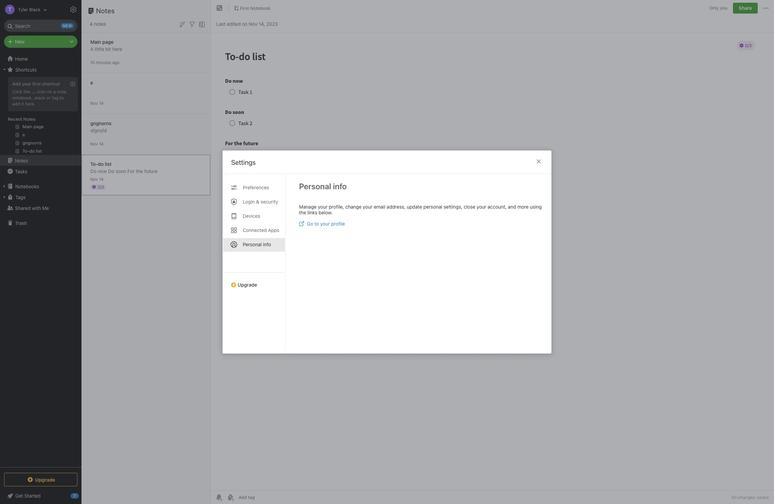 Task type: vqa. For each thing, say whether or not it's contained in the screenshot.
Bob Builder
no



Task type: locate. For each thing, give the bounding box(es) containing it.
click the ...
[[12, 89, 36, 94]]

do down to-
[[90, 168, 97, 174]]

notebook
[[250, 5, 271, 11]]

manage
[[299, 204, 317, 210]]

add a reminder image
[[215, 494, 223, 502]]

settings
[[231, 159, 256, 166]]

1 vertical spatial to
[[315, 221, 319, 227]]

on
[[242, 21, 248, 27], [47, 89, 52, 94]]

to right go
[[315, 221, 319, 227]]

14 up 0/3
[[99, 177, 104, 182]]

on right edited
[[242, 21, 248, 27]]

1 vertical spatial nov 14
[[90, 142, 104, 147]]

notebooks link
[[0, 181, 81, 192]]

notes right the recent
[[23, 117, 36, 122]]

now
[[98, 168, 107, 174]]

1 horizontal spatial personal
[[299, 182, 331, 191]]

click
[[12, 89, 22, 94]]

0 horizontal spatial info
[[263, 242, 271, 248]]

tree containing home
[[0, 53, 82, 468]]

trash
[[15, 220, 27, 226]]

0 vertical spatial on
[[242, 21, 248, 27]]

shared with me
[[15, 205, 49, 211]]

nov 14 up 0/3
[[90, 177, 104, 182]]

group
[[0, 75, 81, 158]]

your up click the ...
[[22, 81, 31, 87]]

to down note,
[[60, 95, 64, 101]]

nov down the sfgnsfd
[[90, 142, 98, 147]]

upgrade button
[[223, 273, 285, 291], [4, 474, 77, 487]]

minutes
[[96, 60, 111, 65]]

login & security
[[243, 199, 278, 205]]

using
[[530, 204, 542, 210]]

the
[[24, 89, 30, 94], [136, 168, 143, 174], [299, 210, 306, 216]]

Search text field
[[9, 20, 73, 32]]

info down connected apps
[[263, 242, 271, 248]]

1 horizontal spatial upgrade
[[238, 282, 257, 288]]

0 horizontal spatial to
[[60, 95, 64, 101]]

trash link
[[0, 218, 81, 229]]

1 vertical spatial on
[[47, 89, 52, 94]]

it
[[21, 101, 24, 107]]

personal info
[[299, 182, 347, 191], [243, 242, 271, 248]]

main page
[[90, 39, 114, 45]]

0 horizontal spatial upgrade button
[[4, 474, 77, 487]]

1 horizontal spatial to
[[315, 221, 319, 227]]

new
[[15, 39, 25, 45]]

personal down the "connected"
[[243, 242, 262, 248]]

add
[[12, 101, 20, 107]]

0 vertical spatial upgrade
[[238, 282, 257, 288]]

soon
[[116, 168, 126, 174]]

nov 14 up gngnsrns
[[90, 101, 104, 106]]

1 vertical spatial personal info
[[243, 242, 271, 248]]

0/3
[[98, 185, 104, 190]]

the right for
[[136, 168, 143, 174]]

a little bit here
[[90, 46, 122, 52]]

1 vertical spatial 14
[[99, 142, 104, 147]]

your right links
[[318, 204, 328, 210]]

notes link
[[0, 155, 81, 166]]

2 vertical spatial 14
[[99, 177, 104, 182]]

changes
[[738, 495, 756, 501]]

1 horizontal spatial on
[[242, 21, 248, 27]]

shared with me link
[[0, 203, 81, 214]]

settings,
[[444, 204, 463, 210]]

on inside note window element
[[242, 21, 248, 27]]

0 vertical spatial nov 14
[[90, 101, 104, 106]]

2 vertical spatial the
[[299, 210, 306, 216]]

0 vertical spatial 14
[[99, 101, 104, 106]]

tasks
[[15, 169, 27, 174]]

2 vertical spatial nov 14
[[90, 177, 104, 182]]

1 nov 14 from the top
[[90, 101, 104, 106]]

14 up gngnsrns
[[99, 101, 104, 106]]

14 down the sfgnsfd
[[99, 142, 104, 147]]

2 nov 14 from the top
[[90, 142, 104, 147]]

the left links
[[299, 210, 306, 216]]

your right close
[[477, 204, 487, 210]]

share
[[739, 5, 753, 11]]

1 vertical spatial personal
[[243, 242, 262, 248]]

expand tags image
[[2, 195, 7, 200]]

and
[[508, 204, 517, 210]]

nov
[[249, 21, 258, 27], [90, 101, 98, 106], [90, 142, 98, 147], [90, 177, 98, 182]]

1 horizontal spatial do
[[108, 168, 114, 174]]

do
[[98, 161, 104, 167]]

group containing add your first shortcut
[[0, 75, 81, 158]]

0 vertical spatial info
[[333, 182, 347, 191]]

to
[[60, 95, 64, 101], [315, 221, 319, 227]]

tab list
[[223, 174, 286, 354]]

0 horizontal spatial the
[[24, 89, 30, 94]]

your down below. at top
[[320, 221, 330, 227]]

close image
[[535, 158, 543, 166]]

info
[[333, 182, 347, 191], [263, 242, 271, 248]]

1 do from the left
[[90, 168, 97, 174]]

nov 14 down the sfgnsfd
[[90, 142, 104, 147]]

or
[[46, 95, 51, 101]]

do down list
[[108, 168, 114, 174]]

on inside icon on a note, notebook, stack or tag to add it here.
[[47, 89, 52, 94]]

new button
[[4, 36, 77, 48]]

0 horizontal spatial on
[[47, 89, 52, 94]]

gngnsrns
[[90, 120, 112, 126]]

None search field
[[9, 20, 73, 32]]

connected
[[243, 228, 267, 233]]

change
[[346, 204, 362, 210]]

the left ...
[[24, 89, 30, 94]]

sfgnsfd
[[90, 128, 107, 133]]

address,
[[387, 204, 406, 210]]

note window element
[[211, 0, 775, 505]]

4 notes
[[90, 21, 106, 27]]

1 vertical spatial the
[[136, 168, 143, 174]]

icon on a note, notebook, stack or tag to add it here.
[[12, 89, 67, 107]]

1 horizontal spatial upgrade button
[[223, 273, 285, 291]]

Note Editor text field
[[211, 33, 775, 491]]

personal info up profile,
[[299, 182, 347, 191]]

stack
[[34, 95, 45, 101]]

tree
[[0, 53, 82, 468]]

nov 14
[[90, 101, 104, 106], [90, 142, 104, 147], [90, 177, 104, 182]]

14 for gngnsrns
[[99, 142, 104, 147]]

2 vertical spatial notes
[[15, 158, 28, 164]]

0 vertical spatial notes
[[96, 7, 115, 15]]

14
[[99, 101, 104, 106], [99, 142, 104, 147], [99, 177, 104, 182]]

personal up manage
[[299, 182, 331, 191]]

you
[[721, 5, 728, 11]]

me
[[42, 205, 49, 211]]

0 horizontal spatial do
[[90, 168, 97, 174]]

1 14 from the top
[[99, 101, 104, 106]]

page
[[102, 39, 114, 45]]

1 horizontal spatial the
[[136, 168, 143, 174]]

2 14 from the top
[[99, 142, 104, 147]]

personal info down the "connected"
[[243, 242, 271, 248]]

1 vertical spatial notes
[[23, 117, 36, 122]]

0 vertical spatial the
[[24, 89, 30, 94]]

personal info inside tab list
[[243, 242, 271, 248]]

0 horizontal spatial personal
[[243, 242, 262, 248]]

nov inside note window element
[[249, 21, 258, 27]]

last edited on nov 14, 2023
[[216, 21, 278, 27]]

shortcuts button
[[0, 64, 81, 75]]

0 vertical spatial personal info
[[299, 182, 347, 191]]

notes up notes on the left top of the page
[[96, 7, 115, 15]]

login
[[243, 199, 255, 205]]

notes inside group
[[23, 117, 36, 122]]

last
[[216, 21, 226, 27]]

notes up tasks at top
[[15, 158, 28, 164]]

to inside icon on a note, notebook, stack or tag to add it here.
[[60, 95, 64, 101]]

on left a
[[47, 89, 52, 94]]

0 horizontal spatial personal info
[[243, 242, 271, 248]]

0 vertical spatial to
[[60, 95, 64, 101]]

2 horizontal spatial the
[[299, 210, 306, 216]]

nov 14 for gngnsrns
[[90, 142, 104, 147]]

tags
[[15, 195, 26, 200]]

do
[[90, 168, 97, 174], [108, 168, 114, 174]]

nov left 14, on the top of page
[[249, 21, 258, 27]]

info up profile,
[[333, 182, 347, 191]]

0 vertical spatial upgrade button
[[223, 273, 285, 291]]

0 horizontal spatial upgrade
[[35, 478, 55, 483]]

1 horizontal spatial personal info
[[299, 182, 347, 191]]

go to your profile button
[[299, 221, 345, 227]]



Task type: describe. For each thing, give the bounding box(es) containing it.
profile,
[[329, 204, 344, 210]]

only you
[[710, 5, 728, 11]]

1 horizontal spatial info
[[333, 182, 347, 191]]

for
[[128, 168, 135, 174]]

shortcuts
[[15, 67, 37, 73]]

main
[[90, 39, 101, 45]]

go
[[307, 221, 313, 227]]

ago
[[112, 60, 120, 65]]

to-do list do now do soon for the future
[[90, 161, 158, 174]]

the inside to-do list do now do soon for the future
[[136, 168, 143, 174]]

upgrade button inside tab list
[[223, 273, 285, 291]]

first notebook
[[240, 5, 271, 11]]

1 vertical spatial upgrade button
[[4, 474, 77, 487]]

here
[[113, 46, 122, 52]]

account,
[[488, 204, 507, 210]]

more
[[518, 204, 529, 210]]

links
[[308, 210, 318, 216]]

0 vertical spatial personal
[[299, 182, 331, 191]]

3 nov 14 from the top
[[90, 177, 104, 182]]

nov up 0/3
[[90, 177, 98, 182]]

10
[[90, 60, 95, 65]]

3 14 from the top
[[99, 177, 104, 182]]

notebooks
[[15, 184, 39, 189]]

go to your profile
[[307, 221, 345, 227]]

saved
[[757, 495, 769, 501]]

14 for e
[[99, 101, 104, 106]]

first
[[240, 5, 249, 11]]

preferences
[[243, 185, 269, 191]]

a
[[53, 89, 56, 94]]

1 vertical spatial info
[[263, 242, 271, 248]]

edited
[[227, 21, 241, 27]]

note list element
[[82, 0, 211, 505]]

your left the email
[[363, 204, 373, 210]]

4
[[90, 21, 93, 27]]

notes
[[94, 21, 106, 27]]

update
[[407, 204, 422, 210]]

close
[[464, 204, 476, 210]]

first notebook button
[[232, 3, 273, 13]]

note,
[[57, 89, 67, 94]]

tasks button
[[0, 166, 81, 177]]

to-
[[90, 161, 98, 167]]

bit
[[106, 46, 111, 52]]

icon
[[37, 89, 46, 94]]

all
[[732, 495, 737, 501]]

connected apps
[[243, 228, 280, 233]]

shared
[[15, 205, 30, 211]]

settings image
[[69, 5, 77, 14]]

2 do from the left
[[108, 168, 114, 174]]

the inside group
[[24, 89, 30, 94]]

nov 14 for e
[[90, 101, 104, 106]]

add your first shortcut
[[12, 81, 60, 87]]

1 vertical spatial upgrade
[[35, 478, 55, 483]]

apps
[[268, 228, 280, 233]]

below.
[[319, 210, 333, 216]]

notebook,
[[12, 95, 33, 101]]

&
[[256, 199, 260, 205]]

tags button
[[0, 192, 81, 203]]

expand notebooks image
[[2, 184, 7, 189]]

e
[[90, 80, 93, 85]]

notes inside note list element
[[96, 7, 115, 15]]

10 minutes ago
[[90, 60, 120, 65]]

share button
[[734, 3, 758, 14]]

profile
[[331, 221, 345, 227]]

security
[[261, 199, 278, 205]]

here.
[[25, 101, 36, 107]]

devices
[[243, 213, 260, 219]]

home link
[[0, 53, 82, 64]]

little
[[95, 46, 104, 52]]

personal
[[424, 204, 443, 210]]

nov down e
[[90, 101, 98, 106]]

only
[[710, 5, 719, 11]]

upgrade inside tab list
[[238, 282, 257, 288]]

recent notes
[[8, 117, 36, 122]]

home
[[15, 56, 28, 62]]

your inside group
[[22, 81, 31, 87]]

manage your profile, change your email address, update personal settings, close your account, and more using the links below.
[[299, 204, 542, 216]]

recent
[[8, 117, 22, 122]]

all changes saved
[[732, 495, 769, 501]]

future
[[144, 168, 158, 174]]

list
[[105, 161, 112, 167]]

add tag image
[[227, 494, 235, 502]]

with
[[32, 205, 41, 211]]

...
[[31, 89, 36, 94]]

gngnsrns sfgnsfd
[[90, 120, 112, 133]]

shortcut
[[42, 81, 60, 87]]

tab list containing preferences
[[223, 174, 286, 354]]

the inside manage your profile, change your email address, update personal settings, close your account, and more using the links below.
[[299, 210, 306, 216]]

expand note image
[[216, 4, 224, 12]]

14,
[[259, 21, 265, 27]]

a
[[90, 46, 94, 52]]

2023
[[267, 21, 278, 27]]



